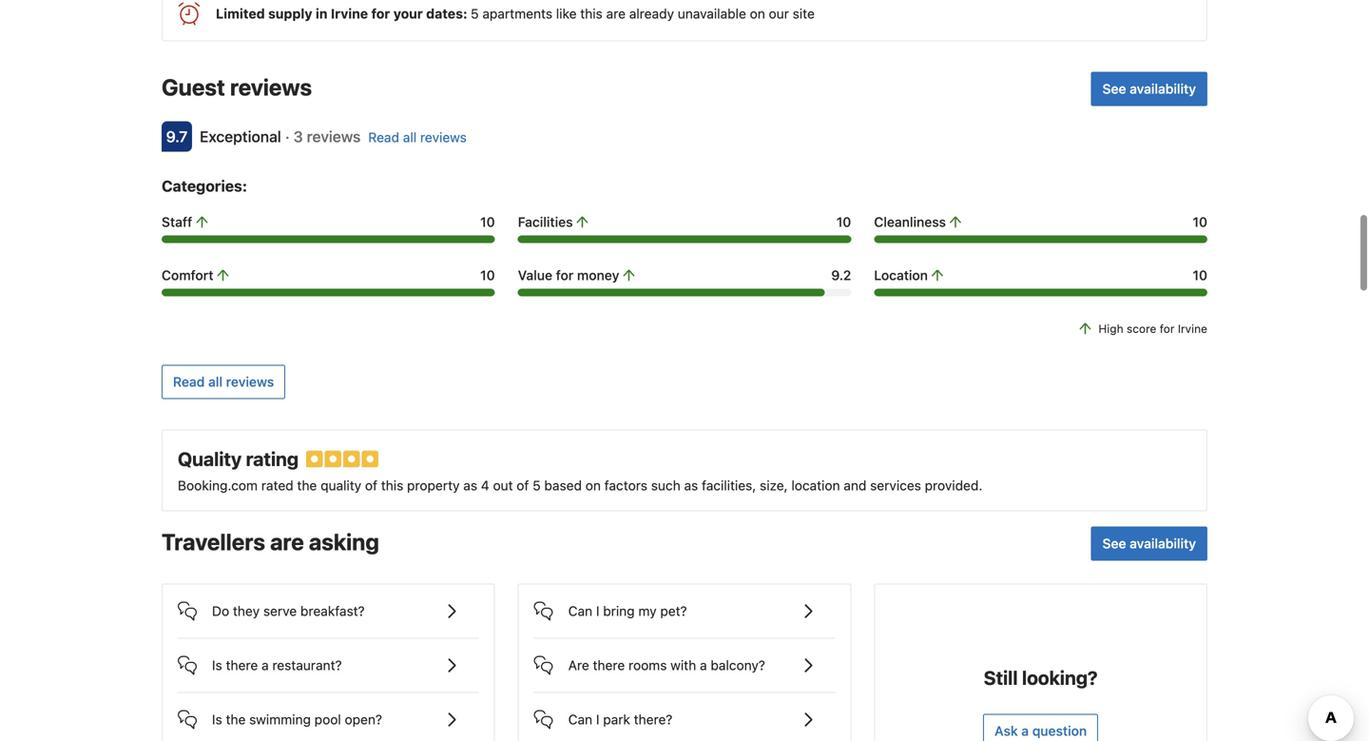 Task type: locate. For each thing, give the bounding box(es) containing it.
staff 10 meter
[[162, 236, 495, 243]]

i left park
[[596, 712, 600, 727]]

1 vertical spatial are
[[270, 529, 304, 555]]

this right like
[[581, 6, 603, 22]]

0 horizontal spatial there
[[226, 657, 258, 673]]

reviews inside guest reviews element
[[230, 74, 312, 101]]

1 there from the left
[[226, 657, 258, 673]]

there right are
[[593, 657, 625, 673]]

i inside the can i bring my pet? button
[[596, 603, 600, 619]]

of
[[365, 478, 378, 493], [517, 478, 529, 493]]

a right 'ask'
[[1022, 723, 1029, 739]]

is
[[212, 657, 222, 673], [212, 712, 222, 727]]

1 vertical spatial read
[[173, 374, 205, 390]]

0 vertical spatial see availability
[[1103, 81, 1197, 97]]

10 for comfort
[[481, 267, 495, 283]]

this
[[581, 6, 603, 22], [381, 478, 404, 493]]

there down they on the left bottom
[[226, 657, 258, 673]]

1 see from the top
[[1103, 81, 1127, 97]]

1 i from the top
[[596, 603, 600, 619]]

irvine
[[331, 6, 368, 22], [1178, 322, 1208, 335]]

0 horizontal spatial this
[[381, 478, 404, 493]]

0 vertical spatial availability
[[1130, 81, 1197, 97]]

factors
[[605, 478, 648, 493]]

guest reviews element
[[162, 72, 1084, 102]]

1 see availability button from the top
[[1092, 72, 1208, 106]]

a inside the are there rooms with a balcony? button
[[700, 657, 707, 673]]

irvine right in
[[331, 6, 368, 22]]

read inside button
[[173, 374, 205, 390]]

for right value
[[556, 267, 574, 283]]

categories:
[[162, 177, 247, 195]]

1 vertical spatial see availability button
[[1092, 527, 1208, 561]]

guest
[[162, 74, 225, 101]]

balcony?
[[711, 657, 766, 673]]

availability for travellers are asking
[[1130, 536, 1197, 551]]

2 i from the top
[[596, 712, 600, 727]]

0 vertical spatial see
[[1103, 81, 1127, 97]]

2 availability from the top
[[1130, 536, 1197, 551]]

0 vertical spatial irvine
[[331, 6, 368, 22]]

1 vertical spatial can
[[569, 712, 593, 727]]

read right 3
[[368, 130, 400, 145]]

1 horizontal spatial read all reviews
[[368, 130, 467, 145]]

irvine right score
[[1178, 322, 1208, 335]]

1 vertical spatial all
[[208, 374, 223, 390]]

is for is the swimming pool open?
[[212, 712, 222, 727]]

can for can i bring my pet?
[[569, 603, 593, 619]]

there for is
[[226, 657, 258, 673]]

i
[[596, 603, 600, 619], [596, 712, 600, 727]]

for
[[372, 6, 390, 22], [556, 267, 574, 283], [1160, 322, 1175, 335]]

like
[[556, 6, 577, 22]]

a
[[262, 657, 269, 673], [700, 657, 707, 673], [1022, 723, 1029, 739]]

read
[[368, 130, 400, 145], [173, 374, 205, 390]]

2 horizontal spatial for
[[1160, 322, 1175, 335]]

1 vertical spatial is
[[212, 712, 222, 727]]

2 see from the top
[[1103, 536, 1127, 551]]

1 can from the top
[[569, 603, 593, 619]]

0 vertical spatial all
[[403, 130, 417, 145]]

0 horizontal spatial 5
[[471, 6, 479, 22]]

1 vertical spatial irvine
[[1178, 322, 1208, 335]]

value
[[518, 267, 553, 283]]

for left your
[[372, 6, 390, 22]]

are left asking
[[270, 529, 304, 555]]

on
[[750, 6, 766, 22], [586, 478, 601, 493]]

5 right 'dates:'
[[471, 6, 479, 22]]

0 horizontal spatial irvine
[[331, 6, 368, 22]]

1 horizontal spatial for
[[556, 267, 574, 283]]

read all reviews
[[368, 130, 467, 145], [173, 374, 274, 390]]

1 horizontal spatial as
[[684, 478, 699, 493]]

property
[[407, 478, 460, 493]]

0 vertical spatial are
[[607, 6, 626, 22]]

4
[[481, 478, 490, 493]]

facilities 10 meter
[[518, 236, 852, 243]]

of right out
[[517, 478, 529, 493]]

2 can from the top
[[569, 712, 593, 727]]

size,
[[760, 478, 788, 493]]

can i bring my pet? button
[[534, 585, 836, 623]]

question
[[1033, 723, 1087, 739]]

0 horizontal spatial a
[[262, 657, 269, 673]]

guest reviews
[[162, 74, 312, 101]]

1 horizontal spatial all
[[403, 130, 417, 145]]

0 vertical spatial i
[[596, 603, 600, 619]]

1 vertical spatial i
[[596, 712, 600, 727]]

reviews inside read all reviews button
[[226, 374, 274, 390]]

quality
[[178, 448, 242, 470]]

1 vertical spatial see
[[1103, 536, 1127, 551]]

1 horizontal spatial on
[[750, 6, 766, 22]]

availability for guest reviews
[[1130, 81, 1197, 97]]

read up quality
[[173, 374, 205, 390]]

see
[[1103, 81, 1127, 97], [1103, 536, 1127, 551]]

0 vertical spatial this
[[581, 6, 603, 22]]

10
[[481, 214, 495, 230], [837, 214, 852, 230], [1193, 214, 1208, 230], [481, 267, 495, 283], [1193, 267, 1208, 283]]

score
[[1127, 322, 1157, 335]]

0 vertical spatial the
[[297, 478, 317, 493]]

my
[[639, 603, 657, 619]]

see availability
[[1103, 81, 1197, 97], [1103, 536, 1197, 551]]

is down do
[[212, 657, 222, 673]]

0 horizontal spatial the
[[226, 712, 246, 727]]

2 horizontal spatial a
[[1022, 723, 1029, 739]]

1 horizontal spatial there
[[593, 657, 625, 673]]

comfort
[[162, 267, 214, 283]]

1 as from the left
[[464, 478, 478, 493]]

of right the quality
[[365, 478, 378, 493]]

do they serve breakfast? button
[[178, 585, 479, 623]]

exceptional · 3 reviews
[[200, 128, 361, 146]]

apartments
[[483, 6, 553, 22]]

0 vertical spatial on
[[750, 6, 766, 22]]

5 left based
[[533, 478, 541, 493]]

still
[[984, 667, 1018, 689]]

i inside the can i park there? button
[[596, 712, 600, 727]]

cleanliness 10 meter
[[875, 236, 1208, 243]]

for right score
[[1160, 322, 1175, 335]]

all
[[403, 130, 417, 145], [208, 374, 223, 390]]

out
[[493, 478, 513, 493]]

1 vertical spatial the
[[226, 712, 246, 727]]

reviews
[[230, 74, 312, 101], [307, 128, 361, 146], [420, 130, 467, 145], [226, 374, 274, 390]]

1 see availability from the top
[[1103, 81, 1197, 97]]

0 horizontal spatial of
[[365, 478, 378, 493]]

1 vertical spatial see availability
[[1103, 536, 1197, 551]]

0 vertical spatial is
[[212, 657, 222, 673]]

supply
[[268, 6, 312, 22]]

can left park
[[569, 712, 593, 727]]

0 horizontal spatial as
[[464, 478, 478, 493]]

1 is from the top
[[212, 657, 222, 673]]

as right such
[[684, 478, 699, 493]]

0 horizontal spatial read
[[173, 374, 205, 390]]

2 there from the left
[[593, 657, 625, 673]]

on right based
[[586, 478, 601, 493]]

a inside ask a question button
[[1022, 723, 1029, 739]]

booking.com
[[178, 478, 258, 493]]

rated exceptional element
[[200, 128, 281, 146]]

on left 'our'
[[750, 6, 766, 22]]

as
[[464, 478, 478, 493], [684, 478, 699, 493]]

1 horizontal spatial read
[[368, 130, 400, 145]]

0 vertical spatial can
[[569, 603, 593, 619]]

10 for facilities
[[837, 214, 852, 230]]

there
[[226, 657, 258, 673], [593, 657, 625, 673]]

can
[[569, 603, 593, 619], [569, 712, 593, 727]]

see for guest reviews
[[1103, 81, 1127, 97]]

see for travellers are asking
[[1103, 536, 1127, 551]]

value for money 9.2 meter
[[518, 289, 852, 296]]

the right rated at bottom left
[[297, 478, 317, 493]]

facilities
[[518, 214, 573, 230]]

swimming
[[249, 712, 311, 727]]

staff
[[162, 214, 192, 230]]

0 horizontal spatial for
[[372, 6, 390, 22]]

are
[[569, 657, 590, 673]]

your
[[394, 6, 423, 22]]

1 horizontal spatial 5
[[533, 478, 541, 493]]

this left property on the left
[[381, 478, 404, 493]]

10 for location
[[1193, 267, 1208, 283]]

0 horizontal spatial all
[[208, 374, 223, 390]]

is left swimming
[[212, 712, 222, 727]]

availability
[[1130, 81, 1197, 97], [1130, 536, 1197, 551]]

1 vertical spatial on
[[586, 478, 601, 493]]

high score for irvine
[[1099, 322, 1208, 335]]

1 vertical spatial read all reviews
[[173, 374, 274, 390]]

provided.
[[925, 478, 983, 493]]

limited supply in irvine for your dates: 5 apartments like this are already unavailable on our site
[[216, 6, 815, 22]]

0 horizontal spatial read all reviews
[[173, 374, 274, 390]]

irvine for for
[[1178, 322, 1208, 335]]

with
[[671, 657, 697, 673]]

site
[[793, 6, 815, 22]]

i left bring
[[596, 603, 600, 619]]

services
[[871, 478, 922, 493]]

can left bring
[[569, 603, 593, 619]]

is the swimming pool open? button
[[178, 693, 479, 731]]

the inside "is the swimming pool open?" button
[[226, 712, 246, 727]]

2 is from the top
[[212, 712, 222, 727]]

the
[[297, 478, 317, 493], [226, 712, 246, 727]]

1 vertical spatial availability
[[1130, 536, 1197, 551]]

1 horizontal spatial irvine
[[1178, 322, 1208, 335]]

a right with
[[700, 657, 707, 673]]

0 vertical spatial see availability button
[[1092, 72, 1208, 106]]

read all reviews inside button
[[173, 374, 274, 390]]

are
[[607, 6, 626, 22], [270, 529, 304, 555]]

1 availability from the top
[[1130, 81, 1197, 97]]

2 see availability from the top
[[1103, 536, 1197, 551]]

1 horizontal spatial a
[[700, 657, 707, 673]]

are there rooms with a balcony? button
[[534, 639, 836, 677]]

a left restaurant?
[[262, 657, 269, 673]]

2 see availability button from the top
[[1092, 527, 1208, 561]]

already
[[630, 6, 674, 22]]

ask a question
[[995, 723, 1087, 739]]

value for money
[[518, 267, 620, 283]]

are left already
[[607, 6, 626, 22]]

1 horizontal spatial of
[[517, 478, 529, 493]]

the left swimming
[[226, 712, 246, 727]]

as left 4 on the bottom of page
[[464, 478, 478, 493]]



Task type: describe. For each thing, give the bounding box(es) containing it.
rated
[[261, 478, 294, 493]]

cleanliness
[[875, 214, 946, 230]]

in
[[316, 6, 328, 22]]

facilities,
[[702, 478, 757, 493]]

review categories element
[[162, 175, 247, 198]]

location 10 meter
[[875, 289, 1208, 296]]

breakfast?
[[301, 603, 365, 619]]

pool
[[315, 712, 341, 727]]

2 vertical spatial for
[[1160, 322, 1175, 335]]

high
[[1099, 322, 1124, 335]]

i for bring
[[596, 603, 600, 619]]

1 vertical spatial this
[[381, 478, 404, 493]]

travellers
[[162, 529, 265, 555]]

can i bring my pet?
[[569, 603, 687, 619]]

do they serve breakfast?
[[212, 603, 365, 619]]

restaurant?
[[272, 657, 342, 673]]

booking.com rated the quality of this property as 4 out of 5 based on factors such as facilities, size, location and services provided.
[[178, 478, 983, 493]]

they
[[233, 603, 260, 619]]

1 vertical spatial 5
[[533, 478, 541, 493]]

there?
[[634, 712, 673, 727]]

9.2
[[832, 267, 852, 283]]

comfort 10 meter
[[162, 289, 495, 296]]

location
[[875, 267, 928, 283]]

looking?
[[1023, 667, 1098, 689]]

0 vertical spatial for
[[372, 6, 390, 22]]

10 for staff
[[481, 214, 495, 230]]

and
[[844, 478, 867, 493]]

can i park there? button
[[534, 693, 836, 731]]

is the swimming pool open?
[[212, 712, 382, 727]]

1 horizontal spatial this
[[581, 6, 603, 22]]

is for is there a restaurant?
[[212, 657, 222, 673]]

ask a question button
[[984, 714, 1099, 741]]

1 horizontal spatial the
[[297, 478, 317, 493]]

read all reviews button
[[162, 365, 286, 399]]

serve
[[263, 603, 297, 619]]

irvine for in
[[331, 6, 368, 22]]

are there rooms with a balcony?
[[569, 657, 766, 673]]

money
[[577, 267, 620, 283]]

location
[[792, 478, 841, 493]]

rooms
[[629, 657, 667, 673]]

dates:
[[426, 6, 468, 22]]

0 vertical spatial read all reviews
[[368, 130, 467, 145]]

can i park there?
[[569, 712, 673, 727]]

quality rating
[[178, 448, 299, 470]]

quality
[[321, 478, 362, 493]]

asking
[[309, 529, 379, 555]]

exceptional
[[200, 128, 281, 146]]

1 of from the left
[[365, 478, 378, 493]]

can for can i park there?
[[569, 712, 593, 727]]

9.7
[[166, 128, 188, 146]]

see availability button for travellers are asking
[[1092, 527, 1208, 561]]

is there a restaurant? button
[[178, 639, 479, 677]]

scored 9.7 element
[[162, 121, 192, 152]]

·
[[285, 128, 290, 146]]

10 for cleanliness
[[1193, 214, 1208, 230]]

see availability for guest reviews
[[1103, 81, 1197, 97]]

ask
[[995, 723, 1019, 739]]

park
[[603, 712, 631, 727]]

0 vertical spatial 5
[[471, 6, 479, 22]]

2 of from the left
[[517, 478, 529, 493]]

rating
[[246, 448, 299, 470]]

pet?
[[661, 603, 687, 619]]

still looking?
[[984, 667, 1098, 689]]

is there a restaurant?
[[212, 657, 342, 673]]

limited
[[216, 6, 265, 22]]

open?
[[345, 712, 382, 727]]

see availability button for guest reviews
[[1092, 72, 1208, 106]]

1 horizontal spatial are
[[607, 6, 626, 22]]

2 as from the left
[[684, 478, 699, 493]]

there for are
[[593, 657, 625, 673]]

unavailable
[[678, 6, 747, 22]]

see availability for travellers are asking
[[1103, 536, 1197, 551]]

0 vertical spatial read
[[368, 130, 400, 145]]

0 horizontal spatial on
[[586, 478, 601, 493]]

do
[[212, 603, 229, 619]]

our
[[769, 6, 789, 22]]

1 vertical spatial for
[[556, 267, 574, 283]]

travellers are asking
[[162, 529, 379, 555]]

all inside button
[[208, 374, 223, 390]]

3
[[294, 128, 303, 146]]

based
[[545, 478, 582, 493]]

0 horizontal spatial are
[[270, 529, 304, 555]]

a inside is there a restaurant? button
[[262, 657, 269, 673]]

bring
[[603, 603, 635, 619]]

i for park
[[596, 712, 600, 727]]

such
[[651, 478, 681, 493]]



Task type: vqa. For each thing, say whether or not it's contained in the screenshot.
17:00 at the right top
no



